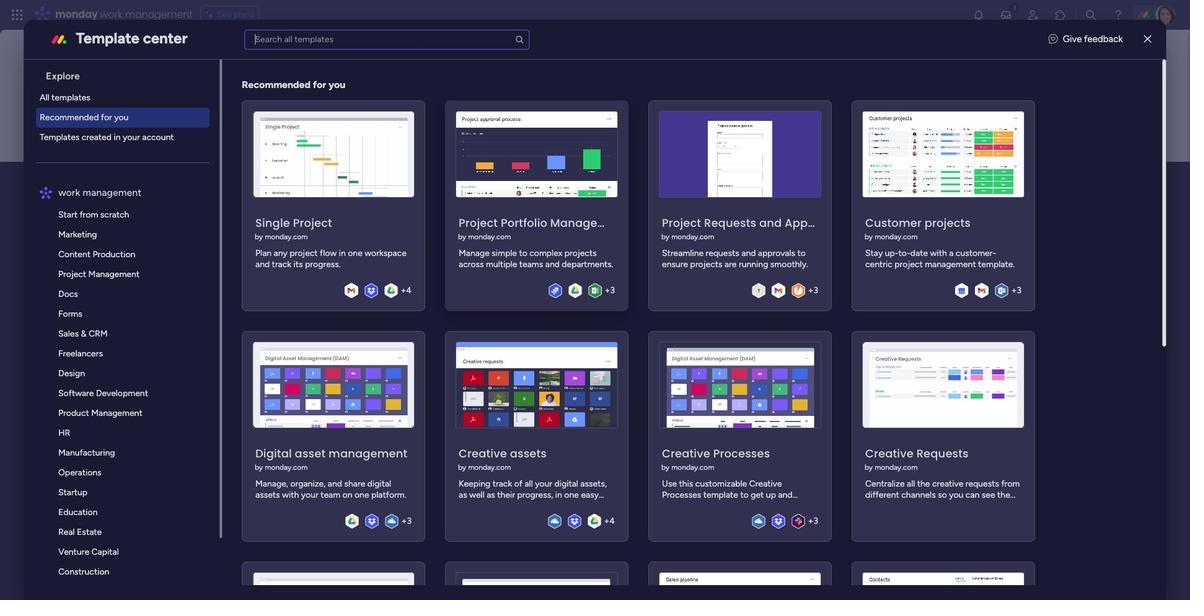 Task type: describe. For each thing, give the bounding box(es) containing it.
multiple
[[486, 259, 518, 269]]

search image
[[515, 34, 525, 44]]

customer projects by monday.com
[[865, 215, 971, 241]]

flow
[[320, 248, 337, 258]]

from for add
[[99, 307, 121, 319]]

to inside streamline requests and approvals to ensure projects are running smoothly.
[[798, 248, 806, 258]]

portfolio
[[501, 215, 548, 230]]

requests
[[706, 248, 740, 258]]

software development
[[59, 388, 148, 399]]

projects inside customer projects by monday.com
[[925, 215, 971, 230]]

in for plan any project flow in one workspace and track its progress.
[[339, 248, 346, 258]]

give
[[1063, 34, 1082, 45]]

up-
[[885, 248, 899, 258]]

progress.
[[305, 259, 341, 269]]

monday.com inside the project requests and approvals by monday.com
[[672, 232, 715, 241]]

design
[[59, 368, 85, 379]]

select product image
[[11, 9, 24, 21]]

marketing
[[59, 229, 97, 240]]

add for add
[[144, 197, 162, 207]]

0
[[117, 275, 124, 289]]

creative for creative assets
[[459, 446, 507, 461]]

project for management
[[59, 269, 87, 280]]

product management
[[59, 408, 143, 419]]

hr
[[59, 428, 70, 438]]

+ 3 for project portfolio management
[[605, 285, 615, 296]]

projects inside manage simple to complex projects across multiple teams and departments.
[[565, 248, 597, 258]]

sales
[[59, 329, 79, 339]]

creative for creative requests
[[866, 446, 914, 461]]

customer
[[866, 215, 922, 230]]

workspace for plan any project flow in one workspace and track its progress.
[[365, 248, 407, 258]]

forms
[[59, 309, 83, 319]]

approvals
[[785, 215, 843, 230]]

scratch
[[101, 210, 130, 220]]

requests for project
[[705, 215, 757, 230]]

v2 user feedback image
[[1049, 32, 1058, 46]]

+ for project requests and approvals
[[809, 285, 814, 296]]

venture
[[59, 547, 90, 557]]

0 horizontal spatial work
[[59, 187, 81, 198]]

management for project management
[[89, 269, 140, 280]]

education
[[59, 507, 98, 518]]

streamline requests and approvals to ensure projects are running smoothly.
[[662, 248, 809, 269]]

give feedback link
[[1049, 32, 1123, 46]]

monday.com inside creative processes by monday.com
[[672, 463, 715, 472]]

simple
[[492, 248, 517, 258]]

+ for creative processes
[[809, 516, 814, 526]]

asset
[[295, 446, 326, 461]]

manage, organize, and share digital assets with your team on one platform.
[[256, 478, 407, 500]]

management for product management
[[92, 408, 143, 419]]

3 for project requests and approvals
[[814, 285, 819, 296]]

by inside digital asset management by monday.com
[[255, 463, 263, 472]]

3 for digital asset management
[[407, 516, 412, 526]]

customer-
[[956, 248, 997, 258]]

crm
[[89, 329, 108, 339]]

complex
[[530, 248, 563, 258]]

platform.
[[372, 490, 407, 500]]

description
[[206, 197, 250, 207]]

venture capital
[[59, 547, 119, 557]]

team
[[321, 490, 341, 500]]

start
[[59, 210, 78, 220]]

sales & crm
[[59, 329, 108, 339]]

on
[[343, 490, 353, 500]]

centric
[[866, 259, 893, 269]]

stay up-to-date with a customer- centric project management template.
[[866, 248, 1015, 269]]

project inside single project by monday.com
[[293, 215, 333, 230]]

project management
[[59, 269, 140, 280]]

monday.com inside project portfolio management by monday.com
[[468, 232, 512, 241]]

4 for assets
[[610, 516, 615, 526]]

manage
[[459, 248, 490, 258]]

monday.com inside creative requests by monday.com
[[875, 463, 918, 472]]

see
[[217, 9, 232, 20]]

account
[[142, 132, 174, 143]]

management inside digital asset management by monday.com
[[329, 446, 408, 461]]

a
[[950, 248, 954, 258]]

creative requests by monday.com
[[865, 446, 969, 472]]

monday.com inside digital asset management by monday.com
[[265, 463, 308, 472]]

+ 4 for creative assets
[[605, 516, 615, 526]]

your inside manage, organize, and share digital assets with your team on one platform.
[[302, 490, 319, 500]]

work management templates element
[[36, 205, 220, 600]]

startup
[[59, 487, 88, 498]]

production
[[93, 249, 136, 260]]

templates inside explore 'element'
[[52, 92, 91, 103]]

by inside customer projects by monday.com
[[865, 232, 873, 241]]

&
[[81, 329, 87, 339]]

plan any project flow in one workspace and track its progress.
[[256, 248, 407, 269]]

one inside manage, organize, and share digital assets with your team on one platform.
[[355, 490, 370, 500]]

projects inside streamline requests and approvals to ensure projects are running smoothly.
[[691, 259, 723, 269]]

project inside stay up-to-date with a customer- centric project management template.
[[895, 259, 923, 269]]

+ for project portfolio management
[[605, 285, 611, 296]]

manage simple to complex projects across multiple teams and departments.
[[459, 248, 614, 269]]

you inside explore 'element'
[[115, 112, 129, 123]]

0 vertical spatial boards
[[104, 241, 134, 252]]

all
[[40, 92, 50, 103]]

add for add from templates
[[79, 307, 97, 319]]

capital
[[92, 547, 119, 557]]

template.
[[979, 259, 1015, 269]]

invite members image
[[1027, 9, 1040, 21]]

management up "scratch"
[[83, 187, 142, 198]]

real
[[59, 527, 75, 538]]

creative for creative processes
[[662, 446, 711, 461]]

new workspace
[[145, 166, 302, 194]]

workspace for you have 0 boards in this workspace
[[196, 275, 250, 289]]

creative assets by monday.com
[[458, 446, 547, 472]]

streamline
[[662, 248, 704, 258]]

templates inside button
[[123, 307, 168, 319]]

new
[[145, 166, 187, 194]]

+ 4 for single project
[[401, 285, 412, 296]]

in inside explore 'element'
[[114, 132, 121, 143]]

docs
[[59, 289, 78, 299]]

recommended for you inside explore 'element'
[[40, 112, 129, 123]]

stay
[[866, 248, 883, 258]]

+ 3 for digital asset management
[[402, 516, 412, 526]]

monday work management
[[55, 7, 193, 22]]

explore
[[46, 70, 80, 82]]

1 horizontal spatial you
[[329, 79, 346, 91]]

organize,
[[291, 478, 326, 489]]

+ for single project
[[401, 285, 407, 296]]

New Workspace field
[[142, 166, 1018, 194]]

close image
[[1144, 35, 1152, 44]]

requests for creative
[[917, 446, 969, 461]]

are
[[725, 259, 737, 269]]

inbox image
[[1000, 9, 1013, 21]]

smoothly.
[[771, 259, 809, 269]]

real estate
[[59, 527, 102, 538]]

see plans
[[217, 9, 254, 20]]

any
[[274, 248, 288, 258]]

apps image
[[1055, 9, 1067, 21]]

plan
[[256, 248, 272, 258]]

by inside creative requests by monday.com
[[865, 463, 873, 472]]

and for requests
[[760, 215, 782, 230]]

project requests and approvals by monday.com
[[662, 215, 843, 241]]



Task type: locate. For each thing, give the bounding box(es) containing it.
1 vertical spatial templates
[[123, 307, 168, 319]]

0 vertical spatial recommended for you
[[242, 79, 346, 91]]

1 horizontal spatial in
[[164, 275, 172, 289]]

and up team
[[328, 478, 343, 489]]

0 vertical spatial for
[[313, 79, 327, 91]]

permissions
[[205, 241, 258, 252]]

work up start
[[59, 187, 81, 198]]

1 horizontal spatial for
[[313, 79, 327, 91]]

1 horizontal spatial projects
[[691, 259, 723, 269]]

1 vertical spatial recommended
[[40, 112, 99, 123]]

creative inside creative processes by monday.com
[[662, 446, 711, 461]]

+ 3 for customer projects
[[1012, 285, 1022, 296]]

management up center at the left top
[[125, 7, 193, 22]]

assets inside 'creative assets by monday.com'
[[510, 446, 547, 461]]

requests inside creative requests by monday.com
[[917, 446, 969, 461]]

0 horizontal spatial templates
[[52, 92, 91, 103]]

creative
[[459, 446, 507, 461], [662, 446, 711, 461], [866, 446, 914, 461]]

0 vertical spatial assets
[[510, 446, 547, 461]]

across
[[459, 259, 484, 269]]

your down organize,
[[302, 490, 319, 500]]

single
[[256, 215, 290, 230]]

add up &
[[79, 307, 97, 319]]

by inside 'creative assets by monday.com'
[[458, 463, 467, 472]]

1 horizontal spatial recommended
[[242, 79, 311, 91]]

1 horizontal spatial your
[[302, 490, 319, 500]]

with down organize,
[[282, 490, 299, 500]]

explore element
[[36, 88, 220, 148]]

projects up departments.
[[565, 248, 597, 258]]

workspace
[[192, 166, 302, 194]]

0 horizontal spatial workspace
[[196, 275, 250, 289]]

explore heading
[[36, 60, 220, 88]]

and up approvals
[[760, 215, 782, 230]]

list box
[[29, 60, 222, 600]]

and down plan
[[256, 259, 270, 269]]

0 vertical spatial requests
[[705, 215, 757, 230]]

1 vertical spatial with
[[282, 490, 299, 500]]

assets inside manage, organize, and share digital assets with your team on one platform.
[[256, 490, 280, 500]]

templates down you have 0 boards in this workspace
[[123, 307, 168, 319]]

teams
[[520, 259, 544, 269]]

freelancers
[[59, 348, 103, 359]]

your left account
[[123, 132, 140, 143]]

0 vertical spatial 4
[[407, 285, 412, 296]]

management down production
[[89, 269, 140, 280]]

and inside plan any project flow in one workspace and track its progress.
[[256, 259, 270, 269]]

1 vertical spatial in
[[339, 248, 346, 258]]

management inside project portfolio management by monday.com
[[551, 215, 628, 230]]

1 horizontal spatial from
[[99, 307, 121, 319]]

to-
[[899, 248, 911, 258]]

1 horizontal spatial add
[[144, 197, 162, 207]]

creative processes by monday.com
[[662, 446, 771, 472]]

3 for customer projects
[[1017, 285, 1022, 296]]

+ for creative assets
[[605, 516, 610, 526]]

one right flow
[[348, 248, 363, 258]]

digital
[[256, 446, 292, 461]]

project up streamline
[[662, 215, 702, 230]]

software
[[59, 388, 94, 399]]

help image
[[1112, 9, 1125, 21]]

have
[[90, 275, 114, 289]]

1 vertical spatial boards
[[127, 275, 161, 289]]

template center
[[76, 29, 188, 47]]

+ for customer projects
[[1012, 285, 1017, 296]]

monday.com inside 'creative assets by monday.com'
[[468, 463, 512, 472]]

workspace down the permissions
[[196, 275, 250, 289]]

1 horizontal spatial recommended for you
[[242, 79, 346, 91]]

0 horizontal spatial 4
[[407, 285, 412, 296]]

boards right 0
[[127, 275, 161, 289]]

from for start
[[80, 210, 98, 220]]

0 vertical spatial one
[[348, 248, 363, 258]]

None search field
[[245, 29, 530, 49]]

processes
[[714, 446, 771, 461]]

1 horizontal spatial 4
[[610, 516, 615, 526]]

0 horizontal spatial + 4
[[401, 285, 412, 296]]

by inside project portfolio management by monday.com
[[458, 232, 467, 241]]

digital asset management by monday.com
[[255, 446, 408, 472]]

0 horizontal spatial projects
[[565, 248, 597, 258]]

1 horizontal spatial project
[[895, 259, 923, 269]]

and inside the project requests and approvals by monday.com
[[760, 215, 782, 230]]

content production
[[59, 249, 136, 260]]

1 creative from the left
[[459, 446, 507, 461]]

1 horizontal spatial to
[[798, 248, 806, 258]]

and inside manage simple to complex projects across multiple teams and departments.
[[546, 259, 560, 269]]

project up its
[[290, 248, 318, 258]]

from inside button
[[99, 307, 121, 319]]

0 vertical spatial recommended
[[242, 79, 311, 91]]

1 vertical spatial + 4
[[605, 516, 615, 526]]

1 horizontal spatial workspace
[[365, 248, 407, 258]]

0 horizontal spatial in
[[114, 132, 121, 143]]

+
[[401, 285, 407, 296], [605, 285, 611, 296], [809, 285, 814, 296], [1012, 285, 1017, 296], [402, 516, 407, 526], [605, 516, 610, 526], [809, 516, 814, 526]]

project inside the project requests and approvals by monday.com
[[662, 215, 702, 230]]

0 vertical spatial with
[[931, 248, 948, 258]]

and
[[760, 215, 782, 230], [742, 248, 756, 258], [256, 259, 270, 269], [546, 259, 560, 269], [328, 478, 343, 489]]

0 horizontal spatial recommended
[[40, 112, 99, 123]]

ensure
[[662, 259, 689, 269]]

creative inside creative requests by monday.com
[[866, 446, 914, 461]]

add down 'new'
[[144, 197, 162, 207]]

plans
[[234, 9, 254, 20]]

2 creative from the left
[[662, 446, 711, 461]]

template
[[76, 29, 139, 47]]

1 vertical spatial project
[[895, 259, 923, 269]]

1 horizontal spatial creative
[[662, 446, 711, 461]]

0 vertical spatial in
[[114, 132, 121, 143]]

and for requests
[[742, 248, 756, 258]]

2 vertical spatial management
[[92, 408, 143, 419]]

add inside add from templates button
[[79, 307, 97, 319]]

management
[[125, 7, 193, 22], [83, 187, 142, 198], [925, 259, 977, 269], [329, 446, 408, 461]]

in
[[114, 132, 121, 143], [339, 248, 346, 258], [164, 275, 172, 289]]

one down share
[[355, 490, 370, 500]]

all templates
[[40, 92, 91, 103]]

workspace inside plan any project flow in one workspace and track its progress.
[[365, 248, 407, 258]]

0 horizontal spatial your
[[123, 132, 140, 143]]

1 vertical spatial requests
[[917, 446, 969, 461]]

1 vertical spatial your
[[302, 490, 319, 500]]

with left a
[[931, 248, 948, 258]]

manage,
[[256, 478, 289, 489]]

from up crm
[[99, 307, 121, 319]]

management down development
[[92, 408, 143, 419]]

content
[[59, 249, 91, 260]]

digital
[[368, 478, 392, 489]]

+ for digital asset management
[[402, 516, 407, 526]]

0 horizontal spatial assets
[[256, 490, 280, 500]]

approvals
[[758, 248, 796, 258]]

running
[[739, 259, 769, 269]]

project inside plan any project flow in one workspace and track its progress.
[[290, 248, 318, 258]]

1 vertical spatial for
[[101, 112, 112, 123]]

management
[[551, 215, 628, 230], [89, 269, 140, 280], [92, 408, 143, 419]]

add from templates button
[[69, 301, 177, 325]]

date
[[911, 248, 929, 258]]

0 horizontal spatial requests
[[705, 215, 757, 230]]

work
[[100, 7, 122, 22], [59, 187, 81, 198]]

0 vertical spatial templates
[[52, 92, 91, 103]]

+ 3 for creative processes
[[809, 516, 819, 526]]

search everything image
[[1085, 9, 1097, 21]]

project for portfolio
[[459, 215, 498, 230]]

management inside stay up-to-date with a customer- centric project management template.
[[925, 259, 977, 269]]

0 horizontal spatial from
[[80, 210, 98, 220]]

center
[[143, 29, 188, 47]]

james peterson image
[[1156, 5, 1176, 25]]

in inside plan any project flow in one workspace and track its progress.
[[339, 248, 346, 258]]

list box containing explore
[[29, 60, 222, 600]]

by inside single project by monday.com
[[255, 232, 263, 241]]

project inside project portfolio management by monday.com
[[459, 215, 498, 230]]

1 vertical spatial you
[[115, 112, 129, 123]]

projects up a
[[925, 215, 971, 230]]

work up template
[[100, 7, 122, 22]]

departments.
[[562, 259, 614, 269]]

to up teams
[[519, 248, 528, 258]]

2 to from the left
[[798, 248, 806, 258]]

0 horizontal spatial for
[[101, 112, 112, 123]]

0 vertical spatial add
[[144, 197, 162, 207]]

notifications image
[[973, 9, 985, 21]]

1 vertical spatial management
[[89, 269, 140, 280]]

requests inside the project requests and approvals by monday.com
[[705, 215, 757, 230]]

single project by monday.com
[[255, 215, 333, 241]]

projects down requests
[[691, 259, 723, 269]]

work management
[[59, 187, 142, 198]]

1 vertical spatial projects
[[565, 248, 597, 258]]

with inside manage, organize, and share digital assets with your team on one platform.
[[282, 490, 299, 500]]

1 vertical spatial from
[[99, 307, 121, 319]]

+ 3 for project requests and approvals
[[809, 285, 819, 296]]

see plans button
[[200, 6, 260, 24]]

requests
[[705, 215, 757, 230], [917, 446, 969, 461]]

1 vertical spatial assets
[[256, 490, 280, 500]]

4 for project
[[407, 285, 412, 296]]

2 horizontal spatial creative
[[866, 446, 914, 461]]

2 horizontal spatial projects
[[925, 215, 971, 230]]

templates down explore
[[52, 92, 91, 103]]

2 vertical spatial in
[[164, 275, 172, 289]]

recent boards
[[69, 241, 134, 252]]

creative inside 'creative assets by monday.com'
[[459, 446, 507, 461]]

1 vertical spatial workspace
[[196, 275, 250, 289]]

0 vertical spatial your
[[123, 132, 140, 143]]

0 horizontal spatial with
[[282, 490, 299, 500]]

monday.com inside single project by monday.com
[[265, 232, 308, 241]]

0 horizontal spatial recommended for you
[[40, 112, 129, 123]]

1 vertical spatial recommended for you
[[40, 112, 129, 123]]

project portfolio management by monday.com
[[458, 215, 628, 241]]

1 horizontal spatial + 4
[[605, 516, 615, 526]]

1 vertical spatial one
[[355, 490, 370, 500]]

in right "created"
[[114, 132, 121, 143]]

3 for creative processes
[[814, 516, 819, 526]]

from right start
[[80, 210, 98, 220]]

from inside work management templates element
[[80, 210, 98, 220]]

boards down "scratch"
[[104, 241, 134, 252]]

and inside streamline requests and approvals to ensure projects are running smoothly.
[[742, 248, 756, 258]]

with inside stay up-to-date with a customer- centric project management template.
[[931, 248, 948, 258]]

to inside manage simple to complex projects across multiple teams and departments.
[[519, 248, 528, 258]]

0 vertical spatial you
[[329, 79, 346, 91]]

by inside the project requests and approvals by monday.com
[[662, 232, 670, 241]]

created
[[82, 132, 112, 143]]

assets
[[510, 446, 547, 461], [256, 490, 280, 500]]

for inside explore 'element'
[[101, 112, 112, 123]]

you
[[69, 275, 88, 289]]

product
[[59, 408, 89, 419]]

to up smoothly.
[[798, 248, 806, 258]]

feedback
[[1085, 34, 1123, 45]]

1 vertical spatial add
[[79, 307, 97, 319]]

0 vertical spatial workspace
[[365, 248, 407, 258]]

in for you have 0 boards in this workspace
[[164, 275, 172, 289]]

0 vertical spatial + 4
[[401, 285, 412, 296]]

in left this on the top left of the page
[[164, 275, 172, 289]]

and down complex
[[546, 259, 560, 269]]

project down content
[[59, 269, 87, 280]]

4
[[407, 285, 412, 296], [610, 516, 615, 526]]

management down a
[[925, 259, 977, 269]]

templates created in your account
[[40, 132, 174, 143]]

from
[[80, 210, 98, 220], [99, 307, 121, 319]]

templates
[[40, 132, 80, 143]]

construction
[[59, 567, 110, 577]]

recommended for you
[[242, 79, 346, 91], [40, 112, 129, 123]]

project inside work management templates element
[[59, 269, 87, 280]]

project up flow
[[293, 215, 333, 230]]

0 vertical spatial projects
[[925, 215, 971, 230]]

1 horizontal spatial requests
[[917, 446, 969, 461]]

1 vertical spatial 4
[[610, 516, 615, 526]]

0 vertical spatial work
[[100, 7, 122, 22]]

project
[[290, 248, 318, 258], [895, 259, 923, 269]]

1 vertical spatial work
[[59, 187, 81, 198]]

share
[[345, 478, 366, 489]]

project up the manage
[[459, 215, 498, 230]]

and up running
[[742, 248, 756, 258]]

add
[[144, 197, 162, 207], [79, 307, 97, 319]]

+ 3
[[605, 285, 615, 296], [809, 285, 819, 296], [1012, 285, 1022, 296], [402, 516, 412, 526], [809, 516, 819, 526]]

0 horizontal spatial project
[[290, 248, 318, 258]]

monday.com inside customer projects by monday.com
[[875, 232, 918, 241]]

1 horizontal spatial with
[[931, 248, 948, 258]]

development
[[96, 388, 148, 399]]

3 creative from the left
[[866, 446, 914, 461]]

in right flow
[[339, 248, 346, 258]]

boards
[[104, 241, 134, 252], [127, 275, 161, 289]]

0 horizontal spatial you
[[115, 112, 129, 123]]

1 horizontal spatial templates
[[123, 307, 168, 319]]

your inside explore 'element'
[[123, 132, 140, 143]]

0 horizontal spatial to
[[519, 248, 528, 258]]

and inside manage, organize, and share digital assets with your team on one platform.
[[328, 478, 343, 489]]

Search all templates search field
[[245, 29, 530, 49]]

workspace
[[365, 248, 407, 258], [196, 275, 250, 289]]

0 horizontal spatial creative
[[459, 446, 507, 461]]

recommended inside explore 'element'
[[40, 112, 99, 123]]

and for organize,
[[328, 478, 343, 489]]

management up digital
[[329, 446, 408, 461]]

manufacturing
[[59, 448, 115, 458]]

1 image
[[1009, 1, 1021, 15]]

project for requests
[[662, 215, 702, 230]]

by inside creative processes by monday.com
[[662, 463, 670, 472]]

1 horizontal spatial work
[[100, 7, 122, 22]]

1 to from the left
[[519, 248, 528, 258]]

0 horizontal spatial add
[[79, 307, 97, 319]]

0 vertical spatial management
[[551, 215, 628, 230]]

0 vertical spatial project
[[290, 248, 318, 258]]

2 vertical spatial projects
[[691, 259, 723, 269]]

management up departments.
[[551, 215, 628, 230]]

0 vertical spatial from
[[80, 210, 98, 220]]

1 horizontal spatial assets
[[510, 446, 547, 461]]

operations
[[59, 468, 102, 478]]

track
[[272, 259, 292, 269]]

workspace right flow
[[365, 248, 407, 258]]

project down to-
[[895, 259, 923, 269]]

projects
[[925, 215, 971, 230], [565, 248, 597, 258], [691, 259, 723, 269]]

2 horizontal spatial in
[[339, 248, 346, 258]]

3 for project portfolio management
[[611, 285, 615, 296]]

one inside plan any project flow in one workspace and track its progress.
[[348, 248, 363, 258]]



Task type: vqa. For each thing, say whether or not it's contained in the screenshot.


